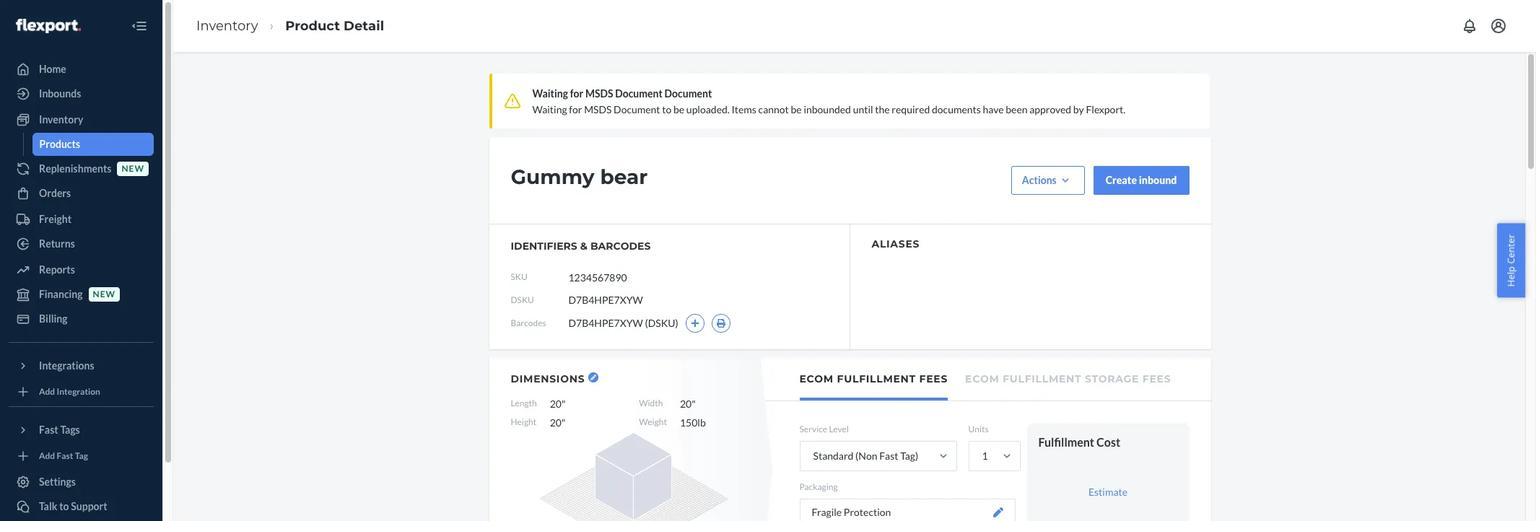Task type: locate. For each thing, give the bounding box(es) containing it.
inventory link
[[196, 18, 258, 34], [9, 108, 154, 131]]

0 vertical spatial to
[[662, 103, 672, 116]]

"
[[562, 398, 566, 410], [692, 398, 696, 410], [562, 417, 566, 429]]

ecom up units
[[965, 372, 999, 385]]

d7b4hpe7xyw up the pencil alt icon
[[568, 317, 643, 329]]

2 waiting from the top
[[532, 103, 567, 116]]

actions button
[[1011, 166, 1085, 195]]

2 add from the top
[[39, 451, 55, 462]]

document
[[615, 87, 663, 100], [665, 87, 712, 100], [614, 103, 660, 116]]

support
[[71, 500, 107, 513]]

0 horizontal spatial new
[[93, 289, 116, 300]]

estimate link
[[1089, 486, 1128, 498]]

new down products link
[[122, 163, 144, 174]]

fast tags
[[39, 424, 80, 436]]

0 horizontal spatial ecom
[[799, 372, 834, 385]]

pencil alt image
[[591, 375, 597, 380]]

2 d7b4hpe7xyw from the top
[[568, 317, 643, 329]]

" up 150 lb
[[692, 398, 696, 410]]

20 " right height
[[550, 417, 566, 429]]

freight link
[[9, 208, 154, 231]]

create inbound button
[[1093, 166, 1189, 195]]

level
[[829, 424, 849, 435]]

ecom fulfillment fees
[[799, 372, 948, 385]]

breadcrumbs navigation
[[185, 5, 396, 47]]

fast tags button
[[9, 419, 154, 442]]

flexport logo image
[[16, 19, 81, 33]]

msds
[[585, 87, 613, 100], [584, 103, 612, 116]]

to inside waiting for msds document document waiting for msds document to be uploaded.           items cannot be inbounded until the required documents have been approved by flexport.
[[662, 103, 672, 116]]

fulfillment inside "tab"
[[837, 372, 916, 385]]

add integration link
[[9, 383, 154, 401]]

orders
[[39, 187, 71, 199]]

1 vertical spatial msds
[[584, 103, 612, 116]]

ecom fulfillment storage fees
[[965, 372, 1171, 385]]

0 vertical spatial new
[[122, 163, 144, 174]]

open account menu image
[[1490, 17, 1507, 35]]

waiting
[[532, 87, 568, 100], [532, 103, 567, 116]]

fast left tags
[[39, 424, 58, 436]]

1 d7b4hpe7xyw from the top
[[568, 294, 643, 306]]

1 horizontal spatial be
[[791, 103, 802, 116]]

20 up 150
[[680, 398, 692, 410]]

gummy
[[511, 165, 595, 189]]

packaging
[[799, 482, 838, 492]]

inbound
[[1139, 174, 1177, 186]]

be right cannot
[[791, 103, 802, 116]]

estimate
[[1089, 486, 1128, 498]]

height
[[511, 417, 537, 427]]

add up settings
[[39, 451, 55, 462]]

1 be from the left
[[674, 103, 684, 116]]

fulfillment inside tab
[[1003, 372, 1082, 385]]

add
[[39, 387, 55, 397], [39, 451, 55, 462]]

0 vertical spatial inventory
[[196, 18, 258, 34]]

add left 'integration' at bottom left
[[39, 387, 55, 397]]

1 vertical spatial add
[[39, 451, 55, 462]]

None text field
[[568, 263, 676, 291]]

150 lb
[[680, 417, 706, 429]]

1 horizontal spatial new
[[122, 163, 144, 174]]

standard
[[813, 450, 854, 462]]

be
[[674, 103, 684, 116], [791, 103, 802, 116]]

product detail link
[[285, 18, 384, 34]]

1 vertical spatial d7b4hpe7xyw
[[568, 317, 643, 329]]

add for add integration
[[39, 387, 55, 397]]

1 fees from the left
[[919, 372, 948, 385]]

20 " down 'dimensions'
[[550, 398, 566, 410]]

1 ecom from the left
[[799, 372, 834, 385]]

0 horizontal spatial fees
[[919, 372, 948, 385]]

fulfillment cost
[[1038, 435, 1120, 449]]

inbounds link
[[9, 82, 154, 105]]

to
[[662, 103, 672, 116], [59, 500, 69, 513]]

1 vertical spatial waiting
[[532, 103, 567, 116]]

talk to support link
[[9, 495, 154, 518]]

1 horizontal spatial to
[[662, 103, 672, 116]]

to left uploaded.
[[662, 103, 672, 116]]

ecom fulfillment fees tab
[[799, 358, 948, 401]]

20 " height
[[511, 398, 696, 427]]

0 vertical spatial 20 "
[[550, 398, 566, 410]]

add integration
[[39, 387, 100, 397]]

ecom for ecom fulfillment fees
[[799, 372, 834, 385]]

1 horizontal spatial inventory
[[196, 18, 258, 34]]

2 fees from the left
[[1143, 372, 1171, 385]]

1 horizontal spatial fees
[[1143, 372, 1171, 385]]

gummy bear
[[511, 165, 648, 189]]

0 vertical spatial add
[[39, 387, 55, 397]]

plus image
[[690, 319, 699, 328]]

pen image
[[993, 508, 1003, 518]]

fulfillment
[[837, 372, 916, 385], [1003, 372, 1082, 385], [1038, 435, 1094, 449]]

1 vertical spatial 20 "
[[550, 417, 566, 429]]

0 vertical spatial d7b4hpe7xyw
[[568, 294, 643, 306]]

1 vertical spatial new
[[93, 289, 116, 300]]

replenishments
[[39, 162, 111, 175]]

fulfillment left storage
[[1003, 372, 1082, 385]]

inbounds
[[39, 87, 81, 100]]

0 horizontal spatial inventory
[[39, 113, 83, 126]]

2 ecom from the left
[[965, 372, 999, 385]]

tab list containing ecom fulfillment fees
[[765, 358, 1211, 401]]

for
[[570, 87, 584, 100], [569, 103, 582, 116]]

fulfillment for fees
[[837, 372, 916, 385]]

0 horizontal spatial be
[[674, 103, 684, 116]]

tab list
[[765, 358, 1211, 401]]

20 "
[[550, 398, 566, 410], [550, 417, 566, 429]]

d7b4hpe7xyw up d7b4hpe7xyw (dsku)
[[568, 294, 643, 306]]

fees inside ecom fulfillment storage fees tab
[[1143, 372, 1171, 385]]

0 vertical spatial waiting
[[532, 87, 568, 100]]

1 20 " from the top
[[550, 398, 566, 410]]

integrations button
[[9, 354, 154, 378]]

1 add from the top
[[39, 387, 55, 397]]

print image
[[716, 319, 726, 328]]

ecom
[[799, 372, 834, 385], [965, 372, 999, 385]]

tag)
[[900, 450, 918, 462]]

items
[[732, 103, 756, 116]]

ecom up service
[[799, 372, 834, 385]]

to right the 'talk'
[[59, 500, 69, 513]]

0 horizontal spatial inventory link
[[9, 108, 154, 131]]

new
[[122, 163, 144, 174], [93, 289, 116, 300]]

actions
[[1022, 174, 1057, 186]]

0 horizontal spatial to
[[59, 500, 69, 513]]

help center
[[1505, 234, 1518, 287]]

lb
[[698, 417, 706, 429]]

barcodes
[[511, 318, 546, 329]]

1 horizontal spatial inventory link
[[196, 18, 258, 34]]

integrations
[[39, 360, 94, 372]]

ecom inside tab
[[965, 372, 999, 385]]

returns
[[39, 238, 75, 250]]

1 vertical spatial inventory
[[39, 113, 83, 126]]

1 vertical spatial inventory link
[[9, 108, 154, 131]]

the
[[875, 103, 890, 116]]

fulfillment up level
[[837, 372, 916, 385]]

fees
[[919, 372, 948, 385], [1143, 372, 1171, 385]]

new down "reports" link
[[93, 289, 116, 300]]

d7b4hpe7xyw
[[568, 294, 643, 306], [568, 317, 643, 329]]

ecom inside "tab"
[[799, 372, 834, 385]]

create
[[1106, 174, 1137, 186]]

1 horizontal spatial ecom
[[965, 372, 999, 385]]

flexport.
[[1086, 103, 1126, 116]]

be left uploaded.
[[674, 103, 684, 116]]



Task type: vqa. For each thing, say whether or not it's contained in the screenshot.
BUSINESS
no



Task type: describe. For each thing, give the bounding box(es) containing it.
length
[[511, 398, 537, 409]]

documents
[[932, 103, 981, 116]]

tags
[[60, 424, 80, 436]]

service
[[799, 424, 827, 435]]

been
[[1006, 103, 1028, 116]]

freight
[[39, 213, 72, 225]]

bear
[[600, 165, 648, 189]]

close navigation image
[[131, 17, 148, 35]]

billing
[[39, 313, 68, 325]]

billing link
[[9, 308, 154, 331]]

sku
[[511, 272, 528, 283]]

20 right height
[[550, 417, 562, 429]]

waiting for msds document document waiting for msds document to be uploaded.           items cannot be inbounded until the required documents have been approved by flexport.
[[532, 87, 1126, 116]]

reports link
[[9, 258, 154, 282]]

talk
[[39, 500, 57, 513]]

approved
[[1030, 103, 1071, 116]]

1 waiting from the top
[[532, 87, 568, 100]]

units
[[968, 424, 989, 435]]

0 vertical spatial inventory link
[[196, 18, 258, 34]]

home
[[39, 63, 66, 75]]

products link
[[32, 133, 154, 156]]

fragile protection button
[[799, 499, 1015, 521]]

dsku
[[511, 295, 534, 306]]

identifiers
[[511, 240, 577, 253]]

" right height
[[562, 417, 566, 429]]

products
[[39, 138, 80, 150]]

ecom for ecom fulfillment storage fees
[[965, 372, 999, 385]]

" down 'dimensions'
[[562, 398, 566, 410]]

inventory inside breadcrumbs navigation
[[196, 18, 258, 34]]

open notifications image
[[1461, 17, 1478, 35]]

settings
[[39, 476, 76, 488]]

until
[[853, 103, 873, 116]]

1
[[982, 450, 988, 462]]

0 vertical spatial for
[[570, 87, 584, 100]]

tag
[[75, 451, 88, 462]]

width
[[639, 398, 663, 409]]

2 be from the left
[[791, 103, 802, 116]]

standard (non fast tag)
[[813, 450, 918, 462]]

new for replenishments
[[122, 163, 144, 174]]

new for financing
[[93, 289, 116, 300]]

help
[[1505, 266, 1518, 287]]

product
[[285, 18, 340, 34]]

service level
[[799, 424, 849, 435]]

dimensions
[[511, 372, 585, 385]]

d7b4hpe7xyw for d7b4hpe7xyw (dsku)
[[568, 317, 643, 329]]

aliases
[[872, 238, 920, 250]]

d7b4hpe7xyw (dsku)
[[568, 317, 678, 329]]

identifiers & barcodes
[[511, 240, 651, 253]]

detail
[[344, 18, 384, 34]]

create inbound
[[1106, 174, 1177, 186]]

help center button
[[1498, 224, 1525, 298]]

&
[[580, 240, 588, 253]]

d7b4hpe7xyw for d7b4hpe7xyw
[[568, 294, 643, 306]]

storage
[[1085, 372, 1139, 385]]

returns link
[[9, 232, 154, 256]]

fast left the tag
[[57, 451, 73, 462]]

fulfillment for storage
[[1003, 372, 1082, 385]]

1 vertical spatial for
[[569, 103, 582, 116]]

home link
[[9, 58, 154, 81]]

fragile
[[812, 506, 842, 519]]

2 20 " from the top
[[550, 417, 566, 429]]

fees inside ecom fulfillment fees "tab"
[[919, 372, 948, 385]]

inbounded
[[804, 103, 851, 116]]

add for add fast tag
[[39, 451, 55, 462]]

add fast tag
[[39, 451, 88, 462]]

" inside 20 " height
[[692, 398, 696, 410]]

financing
[[39, 288, 83, 300]]

20 down 'dimensions'
[[550, 398, 562, 410]]

(non
[[856, 450, 877, 462]]

settings link
[[9, 471, 154, 494]]

0 vertical spatial msds
[[585, 87, 613, 100]]

cannot
[[758, 103, 789, 116]]

reports
[[39, 263, 75, 276]]

have
[[983, 103, 1004, 116]]

barcodes
[[590, 240, 651, 253]]

20 inside 20 " height
[[680, 398, 692, 410]]

150
[[680, 417, 698, 429]]

product detail
[[285, 18, 384, 34]]

cost
[[1097, 435, 1120, 449]]

protection
[[844, 506, 891, 519]]

fragile protection
[[812, 506, 891, 519]]

fulfillment left the cost
[[1038, 435, 1094, 449]]

integration
[[57, 387, 100, 397]]

talk to support
[[39, 500, 107, 513]]

add fast tag link
[[9, 448, 154, 465]]

fast inside "dropdown button"
[[39, 424, 58, 436]]

weight
[[639, 417, 667, 427]]

1 vertical spatial to
[[59, 500, 69, 513]]

by
[[1073, 103, 1084, 116]]

orders link
[[9, 182, 154, 205]]

uploaded.
[[686, 103, 730, 116]]

fast left tag)
[[879, 450, 898, 462]]

ecom fulfillment storage fees tab
[[965, 358, 1171, 398]]



